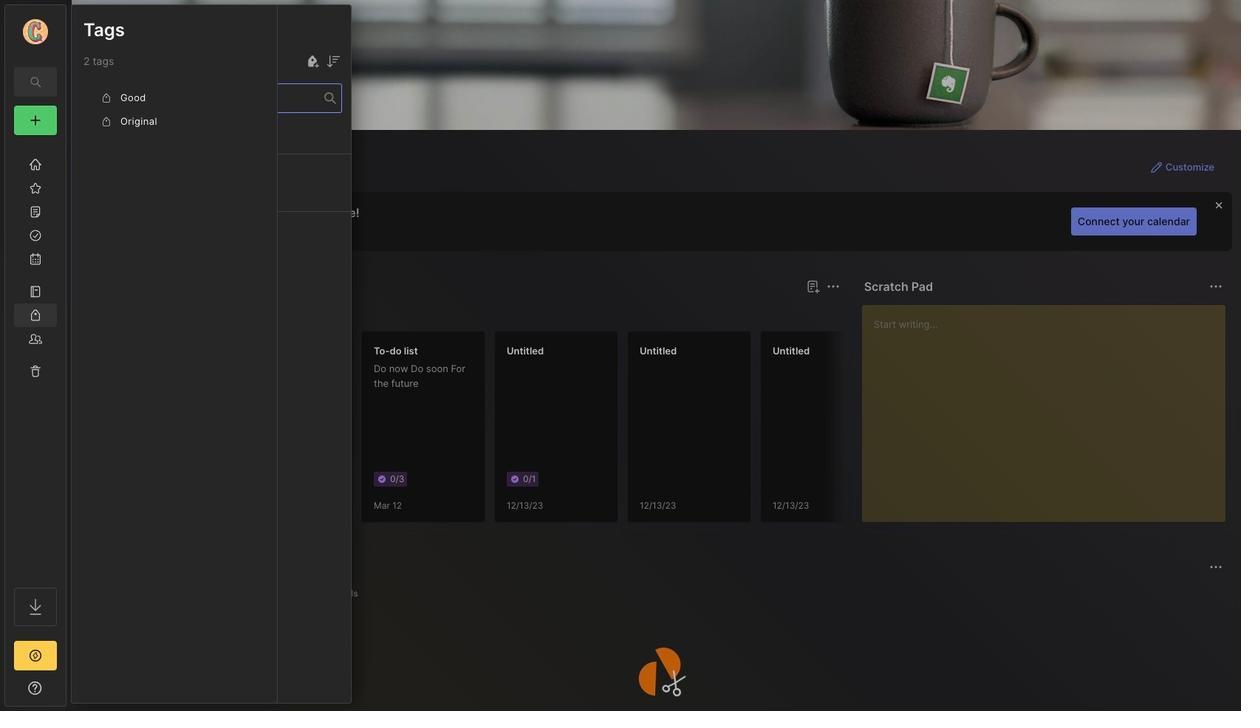 Task type: describe. For each thing, give the bounding box(es) containing it.
Start writing… text field
[[874, 305, 1225, 510]]

Account field
[[5, 17, 66, 47]]

Find tags… text field
[[84, 88, 324, 108]]

tree inside main "element"
[[5, 144, 66, 575]]

account image
[[23, 19, 48, 44]]

WHAT'S NEW field
[[5, 677, 66, 700]]



Task type: locate. For each thing, give the bounding box(es) containing it.
tab list
[[98, 585, 1220, 603]]

click to expand image
[[65, 684, 76, 702]]

upgrade image
[[27, 647, 44, 665]]

row group
[[83, 86, 265, 134], [72, 125, 351, 268], [95, 331, 1159, 532]]

tab
[[148, 304, 207, 322], [98, 585, 155, 603], [211, 585, 273, 603], [279, 585, 318, 603], [324, 585, 365, 603]]

create new tag image
[[304, 52, 321, 70]]

tree
[[5, 144, 66, 575]]

edit search image
[[27, 73, 44, 91]]

home image
[[28, 157, 43, 172]]

main element
[[0, 0, 71, 711]]



Task type: vqa. For each thing, say whether or not it's contained in the screenshot.
MAIN element
yes



